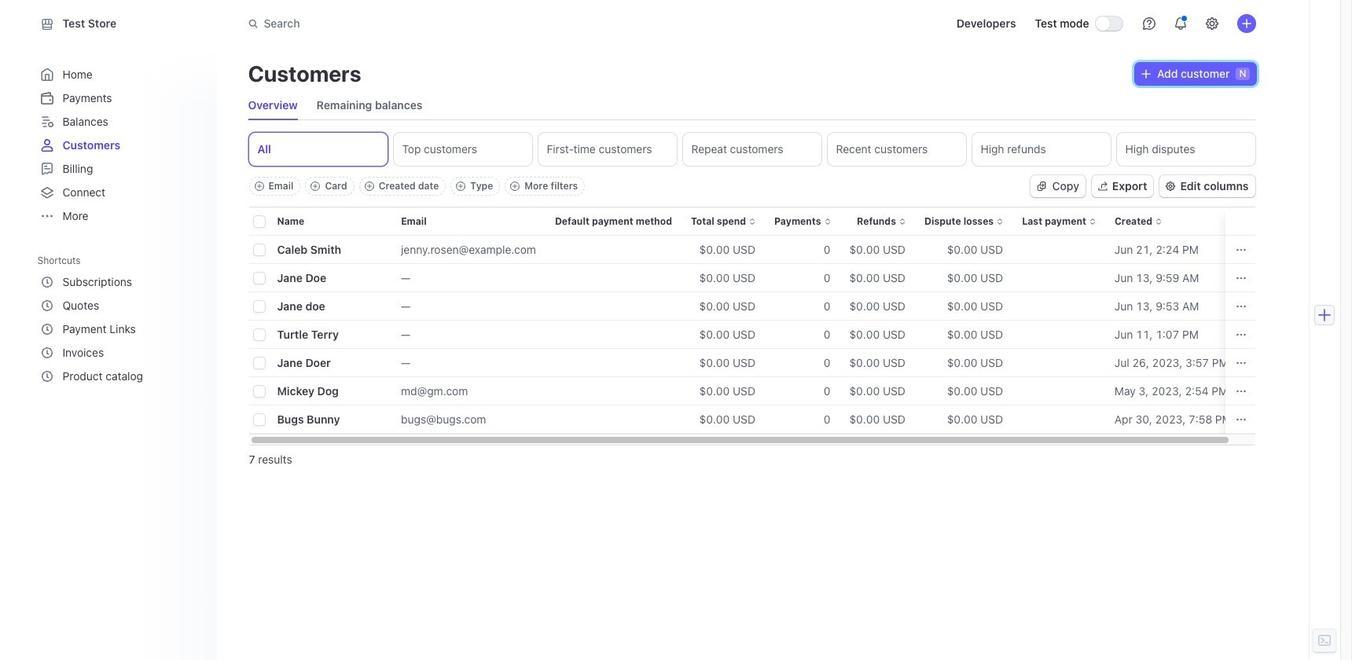 Task type: vqa. For each thing, say whether or not it's contained in the screenshot.
'scheduled' in Manage Scheduled Update button
no



Task type: locate. For each thing, give the bounding box(es) containing it.
1 vertical spatial select item checkbox
[[254, 301, 265, 312]]

3 select item checkbox from the top
[[254, 386, 265, 397]]

0 vertical spatial select item checkbox
[[254, 245, 265, 256]]

svg image
[[1037, 182, 1047, 191]]

Select item checkbox
[[254, 273, 265, 284], [254, 330, 265, 341], [254, 386, 265, 397], [254, 415, 265, 426]]

settings image
[[1206, 17, 1219, 30]]

tab list
[[248, 91, 423, 120], [246, 130, 1259, 169]]

2 shortcuts element from the top
[[37, 271, 201, 389]]

2 vertical spatial select item checkbox
[[254, 358, 265, 369]]

shortcuts element
[[37, 249, 204, 389], [37, 271, 201, 389]]

add more filters image
[[511, 182, 520, 191]]

Search text field
[[239, 9, 682, 38]]

1 select item checkbox from the top
[[254, 273, 265, 284]]

3 select item checkbox from the top
[[254, 358, 265, 369]]

2 select item checkbox from the top
[[254, 330, 265, 341]]

manage shortcuts image
[[188, 256, 198, 265]]

None search field
[[239, 9, 682, 38]]

toolbar
[[249, 177, 585, 196]]

stripe apps image
[[1316, 306, 1335, 325]]

Select item checkbox
[[254, 245, 265, 256], [254, 301, 265, 312], [254, 358, 265, 369]]

notifications image
[[1175, 17, 1187, 30]]

help image
[[1143, 17, 1156, 30]]



Task type: describe. For each thing, give the bounding box(es) containing it.
1 shortcuts element from the top
[[37, 249, 204, 389]]

Test mode checkbox
[[1096, 17, 1123, 31]]

add email image
[[254, 182, 264, 191]]

Select All checkbox
[[254, 216, 265, 227]]

add card image
[[311, 182, 320, 191]]

add created date image
[[365, 182, 374, 191]]

1 vertical spatial tab list
[[246, 130, 1259, 169]]

0 vertical spatial tab list
[[248, 91, 423, 120]]

2 select item checkbox from the top
[[254, 301, 265, 312]]

1 select item checkbox from the top
[[254, 245, 265, 256]]

core navigation links element
[[37, 63, 201, 228]]

svg image
[[1142, 69, 1151, 79]]

4 select item checkbox from the top
[[254, 415, 265, 426]]

add type image
[[456, 182, 466, 191]]



